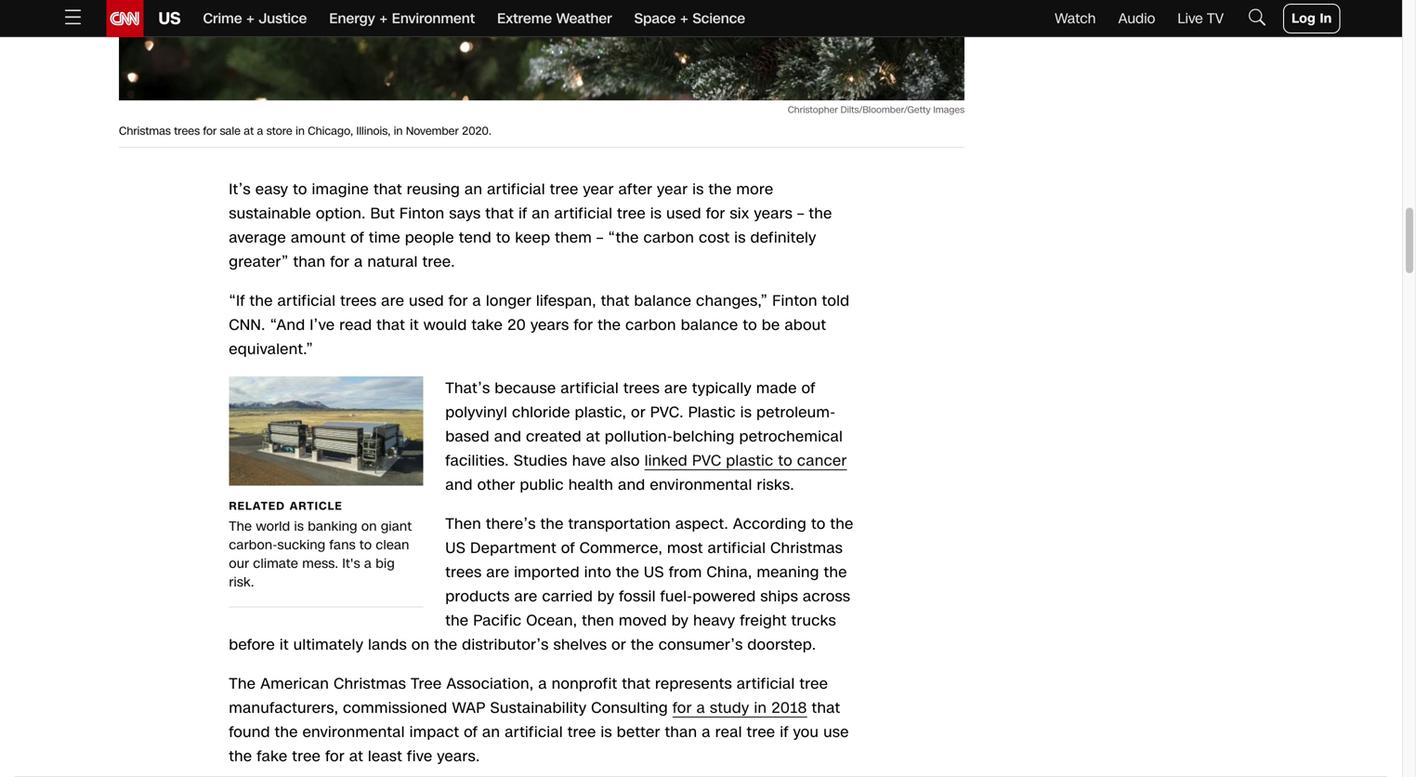 Task type: vqa. For each thing, say whether or not it's contained in the screenshot.
a
yes



Task type: locate. For each thing, give the bounding box(es) containing it.
1 vertical spatial an
[[532, 203, 550, 224]]

christmas up commissioned
[[334, 673, 406, 694]]

the down before
[[229, 673, 256, 694]]

based
[[446, 426, 490, 447]]

that up use
[[812, 698, 841, 718]]

1 the from the top
[[229, 517, 252, 535]]

0 vertical spatial than
[[293, 251, 326, 272]]

crime + justice
[[203, 9, 307, 28]]

of up imported
[[561, 538, 575, 559]]

year right 'after'
[[657, 179, 688, 200]]

sale
[[220, 123, 241, 139]]

imagine
[[312, 179, 369, 200]]

artificial up them
[[555, 203, 613, 224]]

artificial up china,
[[708, 538, 766, 559]]

to right according
[[812, 514, 826, 534]]

mess.
[[302, 554, 339, 573]]

1 vertical spatial environmental
[[303, 722, 405, 743]]

audio
[[1119, 9, 1156, 28]]

then
[[582, 610, 615, 631]]

1 vertical spatial if
[[780, 722, 789, 743]]

if inside it's easy to imagine that reusing an artificial tree year after year is the more sustainable option. but finton says that if an artificial tree is used for six years – the average amount of time people tend to keep them – "the carbon cost is definitely greater" than for a natural tree.
[[519, 203, 527, 224]]

the down manufacturers,
[[275, 722, 298, 743]]

a right it's on the bottom left
[[364, 554, 372, 573]]

if inside that found the environmental impact of an artificial tree is better than a real tree if you use the fake tree for at least five years.
[[780, 722, 789, 743]]

1 vertical spatial finton
[[773, 290, 818, 311]]

world
[[256, 517, 290, 535]]

of inside then there's the transportation aspect. according to the us department of commerce, most artificial christmas trees are imported into the us from china, meaning the products are carried by fossil fuel-powered ships across the pacific ocean, then moved by heavy freight trucks before it ultimately lands on the distributor's shelves or the consumer's doorstep.
[[561, 538, 575, 559]]

by up then
[[598, 586, 615, 607]]

cnn.
[[229, 315, 266, 336]]

on inside the world is banking on giant carbon-sucking fans to clean our climate mess. it's a big risk.
[[361, 517, 377, 535]]

than right better
[[665, 722, 698, 743]]

1 horizontal spatial christmas
[[334, 673, 406, 694]]

pollution-
[[605, 426, 673, 447]]

the
[[709, 179, 732, 200], [809, 203, 832, 224], [250, 290, 273, 311], [598, 315, 621, 336], [541, 514, 564, 534], [831, 514, 854, 534], [616, 562, 640, 583], [824, 562, 847, 583], [446, 610, 469, 631], [434, 634, 458, 655], [631, 634, 654, 655], [275, 722, 298, 743], [229, 746, 252, 767]]

for
[[203, 123, 217, 139], [706, 203, 726, 224], [330, 251, 350, 272], [449, 290, 468, 311], [574, 315, 593, 336], [673, 698, 692, 718], [325, 746, 345, 767]]

0 vertical spatial an
[[465, 179, 483, 200]]

better
[[617, 722, 661, 743]]

an
[[465, 179, 483, 200], [532, 203, 550, 224], [482, 722, 500, 743]]

for down amount
[[330, 251, 350, 272]]

finton
[[400, 203, 445, 224], [773, 290, 818, 311]]

of left time
[[351, 227, 364, 248]]

1 horizontal spatial years
[[754, 203, 793, 224]]

to right fans
[[360, 536, 372, 554]]

artificial up i've
[[278, 290, 336, 311]]

years down lifespan,
[[531, 315, 569, 336]]

for a study in 2018 link
[[673, 698, 807, 718]]

years up definitely
[[754, 203, 793, 224]]

artificial down sustainability
[[505, 722, 563, 743]]

christmas up meaning
[[771, 538, 843, 559]]

to inside linked pvc plastic to cancer and other public health and environmental risks.
[[778, 450, 793, 471]]

distributor's
[[462, 634, 549, 655]]

that up consulting
[[622, 673, 651, 694]]

that found the environmental impact of an artificial tree is better than a real tree if you use the fake tree for at least five years.
[[229, 698, 849, 767]]

2 the from the top
[[229, 673, 256, 694]]

1 horizontal spatial environmental
[[650, 474, 753, 495]]

trees up read
[[340, 290, 377, 311]]

1 horizontal spatial us
[[446, 538, 466, 559]]

1 horizontal spatial or
[[631, 402, 646, 423]]

also
[[611, 450, 640, 471]]

0 horizontal spatial if
[[519, 203, 527, 224]]

the down the found
[[229, 746, 252, 767]]

christmas inside the american christmas tree association, a nonprofit that represents artificial tree manufacturers, commissioned wap sustainability consulting
[[334, 673, 406, 694]]

environmental down 'pvc'
[[650, 474, 753, 495]]

or down then
[[612, 634, 626, 655]]

is up cost
[[693, 179, 704, 200]]

1 horizontal spatial finton
[[773, 290, 818, 311]]

0 vertical spatial on
[[361, 517, 377, 535]]

2 vertical spatial at
[[349, 746, 363, 767]]

amount
[[291, 227, 346, 248]]

to down petrochemical
[[778, 450, 793, 471]]

+ for space
[[680, 9, 689, 28]]

it
[[410, 315, 419, 336], [280, 634, 289, 655]]

a left real
[[702, 722, 711, 743]]

are up pvc.
[[665, 378, 688, 399]]

0 vertical spatial finton
[[400, 203, 445, 224]]

for left least
[[325, 746, 345, 767]]

have
[[572, 450, 606, 471]]

3 + from the left
[[680, 9, 689, 28]]

polyvinyl
[[446, 402, 508, 423]]

clean
[[376, 536, 409, 554]]

pacific
[[473, 610, 522, 631]]

is inside the world is banking on giant carbon-sucking fans to clean our climate mess. it's a big risk.
[[294, 517, 304, 535]]

1 horizontal spatial it
[[410, 315, 419, 336]]

2 horizontal spatial +
[[680, 9, 689, 28]]

greater"
[[229, 251, 289, 272]]

to inside then there's the transportation aspect. according to the us department of commerce, most artificial christmas trees are imported into the us from china, meaning the products are carried by fossil fuel-powered ships across the pacific ocean, then moved by heavy freight trucks before it ultimately lands on the distributor's shelves or the consumer's doorstep.
[[812, 514, 826, 534]]

than down amount
[[293, 251, 326, 272]]

1 vertical spatial it
[[280, 634, 289, 655]]

or up pollution-
[[631, 402, 646, 423]]

an for reusing
[[465, 179, 483, 200]]

0 horizontal spatial christmas
[[119, 123, 171, 139]]

tree
[[550, 179, 579, 200], [617, 203, 646, 224], [800, 673, 828, 694], [568, 722, 596, 743], [747, 722, 776, 743], [292, 746, 321, 767]]

fuel-
[[661, 586, 693, 607]]

0 horizontal spatial –
[[597, 227, 604, 248]]

extreme weather
[[497, 9, 612, 28]]

sucking
[[278, 536, 326, 554]]

1 horizontal spatial in
[[394, 123, 403, 139]]

on right lands
[[412, 634, 430, 655]]

a inside it's easy to imagine that reusing an artificial tree year after year is the more sustainable option. but finton says that if an artificial tree is used for six years – the average amount of time people tend to keep them – "the carbon cost is definitely greater" than for a natural tree.
[[354, 251, 363, 272]]

at left least
[[349, 746, 363, 767]]

association,
[[447, 673, 534, 694]]

artificial inside then there's the transportation aspect. according to the us department of commerce, most artificial christmas trees are imported into the us from china, meaning the products are carried by fossil fuel-powered ships across the pacific ocean, then moved by heavy freight trucks before it ultimately lands on the distributor's shelves or the consumer's doorstep.
[[708, 538, 766, 559]]

0 vertical spatial it
[[410, 315, 419, 336]]

it's easy to imagine that reusing an artificial tree year after year is the more sustainable option. but finton says that if an artificial tree is used for six years – the average amount of time people tend to keep them – "the carbon cost is definitely greater" than for a natural tree.
[[229, 179, 832, 272]]

tree up 2018
[[800, 673, 828, 694]]

trees inside "if the artificial trees are used for a longer lifespan, that balance changes," finton told cnn. "and i've read that it would take 20 years for the carbon balance to be about equivalent."
[[340, 290, 377, 311]]

1 vertical spatial –
[[597, 227, 604, 248]]

christopher dilts/bloomber/getty images
[[788, 103, 965, 116]]

artificial up 'keep'
[[487, 179, 546, 200]]

on left giant
[[361, 517, 377, 535]]

the down "cancer"
[[831, 514, 854, 534]]

an up 'keep'
[[532, 203, 550, 224]]

found
[[229, 722, 270, 743]]

used inside it's easy to imagine that reusing an artificial tree year after year is the more sustainable option. but finton says that if an artificial tree is used for six years – the average amount of time people tend to keep them – "the carbon cost is definitely greater" than for a natural tree.
[[667, 203, 702, 224]]

trucks
[[792, 610, 837, 631]]

– left "the
[[597, 227, 604, 248]]

carbon inside it's easy to imagine that reusing an artificial tree year after year is the more sustainable option. but finton says that if an artificial tree is used for six years – the average amount of time people tend to keep them – "the carbon cost is definitely greater" than for a natural tree.
[[644, 227, 695, 248]]

2 horizontal spatial us
[[644, 562, 664, 583]]

artificial inside the american christmas tree association, a nonprofit that represents artificial tree manufacturers, commissioned wap sustainability consulting
[[737, 673, 795, 694]]

+ right crime
[[246, 9, 255, 28]]

sustainability
[[490, 698, 587, 718]]

search icon image
[[1247, 6, 1269, 28]]

a inside the american christmas tree association, a nonprofit that represents artificial tree manufacturers, commissioned wap sustainability consulting
[[538, 673, 547, 694]]

moved
[[619, 610, 667, 631]]

for a study in 2018
[[673, 698, 807, 718]]

1 vertical spatial used
[[409, 290, 444, 311]]

2 vertical spatial christmas
[[334, 673, 406, 694]]

0 horizontal spatial than
[[293, 251, 326, 272]]

fans
[[330, 536, 356, 554]]

the inside the american christmas tree association, a nonprofit that represents artificial tree manufacturers, commissioned wap sustainability consulting
[[229, 673, 256, 694]]

it inside "if the artificial trees are used for a longer lifespan, that balance changes," finton told cnn. "and i've read that it would take 20 years for the carbon balance to be about equivalent."
[[410, 315, 419, 336]]

imported
[[514, 562, 580, 583]]

of inside that's because artificial trees are typically made of polyvinyl chloride plastic, or pvc. plastic is petroleum- based and created at pollution-belching petrochemical facilities. studies have also
[[802, 378, 816, 399]]

+ for energy
[[379, 9, 388, 28]]

0 vertical spatial if
[[519, 203, 527, 224]]

of down wap
[[464, 722, 478, 743]]

1 horizontal spatial +
[[379, 9, 388, 28]]

a inside that found the environmental impact of an artificial tree is better than a real tree if you use the fake tree for at least five years.
[[702, 722, 711, 743]]

lands
[[368, 634, 407, 655]]

trees inside that's because artificial trees are typically made of polyvinyl chloride plastic, or pvc. plastic is petroleum- based and created at pollution-belching petrochemical facilities. studies have also
[[624, 378, 660, 399]]

of inside that found the environmental impact of an artificial tree is better than a real tree if you use the fake tree for at least five years.
[[464, 722, 478, 743]]

0 horizontal spatial environmental
[[303, 722, 405, 743]]

for down lifespan,
[[574, 315, 593, 336]]

heavy
[[693, 610, 736, 631]]

use
[[824, 722, 849, 743]]

0 vertical spatial or
[[631, 402, 646, 423]]

an up says
[[465, 179, 483, 200]]

0 horizontal spatial it
[[280, 634, 289, 655]]

live
[[1178, 9, 1203, 28]]

typically
[[692, 378, 752, 399]]

0 vertical spatial used
[[667, 203, 702, 224]]

+ inside 'link'
[[379, 9, 388, 28]]

1 vertical spatial or
[[612, 634, 626, 655]]

consulting
[[591, 698, 668, 718]]

0 horizontal spatial on
[[361, 517, 377, 535]]

christmas left sale
[[119, 123, 171, 139]]

represents
[[655, 673, 732, 694]]

trees up pvc.
[[624, 378, 660, 399]]

tend
[[459, 227, 492, 248]]

1 vertical spatial carbon
[[626, 315, 676, 336]]

american
[[260, 673, 329, 694]]

1 horizontal spatial used
[[667, 203, 702, 224]]

five
[[407, 746, 433, 767]]

the world is banking on giant carbon-sucking fans to clean our climate mess. it's a big risk. link
[[229, 376, 423, 592]]

and
[[494, 426, 522, 447], [446, 474, 473, 495], [618, 474, 646, 495]]

used inside "if the artificial trees are used for a longer lifespan, that balance changes," finton told cnn. "and i've read that it would take 20 years for the carbon balance to be about equivalent."
[[409, 290, 444, 311]]

six
[[730, 203, 750, 224]]

the down public on the left bottom
[[541, 514, 564, 534]]

according
[[733, 514, 807, 534]]

at right sale
[[244, 123, 254, 139]]

+ for crime
[[246, 9, 255, 28]]

a left store
[[257, 123, 263, 139]]

the down 'commerce,'
[[616, 562, 640, 583]]

1 horizontal spatial than
[[665, 722, 698, 743]]

of up 'petroleum-'
[[802, 378, 816, 399]]

real
[[715, 722, 742, 743]]

environmental inside that found the environmental impact of an artificial tree is better than a real tree if you use the fake tree for at least five years.
[[303, 722, 405, 743]]

0 horizontal spatial years
[[531, 315, 569, 336]]

year
[[583, 179, 614, 200], [657, 179, 688, 200]]

created
[[526, 426, 582, 447]]

1 vertical spatial years
[[531, 315, 569, 336]]

year left 'after'
[[583, 179, 614, 200]]

1 year from the left
[[583, 179, 614, 200]]

2 horizontal spatial and
[[618, 474, 646, 495]]

1 vertical spatial balance
[[681, 315, 739, 336]]

2 vertical spatial us
[[644, 562, 664, 583]]

0 horizontal spatial or
[[612, 634, 626, 655]]

a inside the world is banking on giant carbon-sucking fans to clean our climate mess. it's a big risk.
[[364, 554, 372, 573]]

petroleum-
[[757, 402, 836, 423]]

on inside then there's the transportation aspect. according to the us department of commerce, most artificial christmas trees are imported into the us from china, meaning the products are carried by fossil fuel-powered ships across the pacific ocean, then moved by heavy freight trucks before it ultimately lands on the distributor's shelves or the consumer's doorstep.
[[412, 634, 430, 655]]

carbon right "the
[[644, 227, 695, 248]]

a up sustainability
[[538, 673, 547, 694]]

2 horizontal spatial at
[[586, 426, 600, 447]]

1 vertical spatial christmas
[[771, 538, 843, 559]]

equivalent."
[[229, 339, 313, 360]]

finton up about
[[773, 290, 818, 311]]

1 horizontal spatial if
[[780, 722, 789, 743]]

2 vertical spatial an
[[482, 722, 500, 743]]

linked pvc plastic to cancer link
[[645, 450, 847, 471]]

and down facilities.
[[446, 474, 473, 495]]

1 vertical spatial on
[[412, 634, 430, 655]]

tree down nonprofit
[[568, 722, 596, 743]]

0 vertical spatial us
[[158, 7, 181, 30]]

0 horizontal spatial us
[[158, 7, 181, 30]]

0 horizontal spatial at
[[244, 123, 254, 139]]

in right illinois,
[[394, 123, 403, 139]]

tree
[[411, 673, 442, 694]]

crime
[[203, 9, 242, 28]]

plastic
[[688, 402, 736, 423]]

told
[[822, 290, 850, 311]]

2 + from the left
[[379, 9, 388, 28]]

us down the then on the left of page
[[446, 538, 466, 559]]

environmental up least
[[303, 722, 405, 743]]

artificial up plastic,
[[561, 378, 619, 399]]

at inside that found the environmental impact of an artificial tree is better than a real tree if you use the fake tree for at least five years.
[[349, 746, 363, 767]]

are down natural
[[381, 290, 405, 311]]

1 vertical spatial the
[[229, 673, 256, 694]]

lifespan,
[[536, 290, 597, 311]]

0 vertical spatial by
[[598, 586, 615, 607]]

keep
[[515, 227, 551, 248]]

1 horizontal spatial year
[[657, 179, 688, 200]]

years inside "if the artificial trees are used for a longer lifespan, that balance changes," finton told cnn. "and i've read that it would take 20 years for the carbon balance to be about equivalent."
[[531, 315, 569, 336]]

weather
[[556, 9, 612, 28]]

carried
[[542, 586, 593, 607]]

artificial up 2018
[[737, 673, 795, 694]]

1 horizontal spatial on
[[412, 634, 430, 655]]

the inside the world is banking on giant carbon-sucking fans to clean our climate mess. it's a big risk.
[[229, 517, 252, 535]]

"if
[[229, 290, 245, 311]]

it left would
[[410, 315, 419, 336]]

are
[[381, 290, 405, 311], [665, 378, 688, 399], [487, 562, 510, 583], [515, 586, 538, 607]]

in left 2018
[[754, 698, 767, 718]]

china,
[[707, 562, 753, 583]]

are down 'department'
[[487, 562, 510, 583]]

than inside it's easy to imagine that reusing an artificial tree year after year is the more sustainable option. but finton says that if an artificial tree is used for six years – the average amount of time people tend to keep them – "the carbon cost is definitely greater" than for a natural tree.
[[293, 251, 326, 272]]

0 vertical spatial –
[[798, 203, 805, 224]]

0 vertical spatial years
[[754, 203, 793, 224]]

an down wap
[[482, 722, 500, 743]]

the for the american christmas tree association, a nonprofit that represents artificial tree manufacturers, commissioned wap sustainability consulting
[[229, 673, 256, 694]]

that inside that found the environmental impact of an artificial tree is better than a real tree if you use the fake tree for at least five years.
[[812, 698, 841, 718]]

1 vertical spatial at
[[586, 426, 600, 447]]

than
[[293, 251, 326, 272], [665, 722, 698, 743]]

open menu icon image
[[62, 6, 84, 28]]

0 horizontal spatial used
[[409, 290, 444, 311]]

ocean,
[[526, 610, 578, 631]]

trees up products
[[446, 562, 482, 583]]

0 vertical spatial carbon
[[644, 227, 695, 248]]

images
[[934, 103, 965, 116]]

audio link
[[1119, 9, 1156, 28]]

of inside it's easy to imagine that reusing an artificial tree year after year is the more sustainable option. but finton says that if an artificial tree is used for six years – the average amount of time people tend to keep them – "the carbon cost is definitely greater" than for a natural tree.
[[351, 227, 364, 248]]

+ right energy
[[379, 9, 388, 28]]

freight
[[740, 610, 787, 631]]

0 horizontal spatial year
[[583, 179, 614, 200]]

us left crime
[[158, 7, 181, 30]]

justice
[[259, 9, 307, 28]]

a left natural
[[354, 251, 363, 272]]

0 vertical spatial the
[[229, 517, 252, 535]]

1 horizontal spatial and
[[494, 426, 522, 447]]

1 + from the left
[[246, 9, 255, 28]]

is left better
[[601, 722, 612, 743]]

balance down the changes,"
[[681, 315, 739, 336]]

balance left the changes,"
[[634, 290, 692, 311]]

at
[[244, 123, 254, 139], [586, 426, 600, 447], [349, 746, 363, 767]]

1 horizontal spatial at
[[349, 746, 363, 767]]

products
[[446, 586, 510, 607]]

1 horizontal spatial by
[[672, 610, 689, 631]]

by down fuel-
[[672, 610, 689, 631]]

0 horizontal spatial +
[[246, 9, 255, 28]]

finton up people
[[400, 203, 445, 224]]

energy
[[329, 9, 375, 28]]

log in
[[1292, 9, 1332, 27]]

"if the artificial trees are used for a longer lifespan, that balance changes," finton told cnn. "and i've read that it would take 20 years for the carbon balance to be about equivalent."
[[229, 290, 850, 360]]

are inside "if the artificial trees are used for a longer lifespan, that balance changes," finton told cnn. "and i've read that it would take 20 years for the carbon balance to be about equivalent."
[[381, 290, 405, 311]]

0 vertical spatial christmas
[[119, 123, 171, 139]]

1 vertical spatial than
[[665, 722, 698, 743]]

0 vertical spatial environmental
[[650, 474, 753, 495]]

in right store
[[296, 123, 305, 139]]

log in link
[[1284, 4, 1341, 33]]

us
[[158, 7, 181, 30], [446, 538, 466, 559], [644, 562, 664, 583]]

at up the have
[[586, 426, 600, 447]]

carbon up pvc.
[[626, 315, 676, 336]]

1 vertical spatial by
[[672, 610, 689, 631]]

transportation
[[568, 514, 671, 534]]

+ right space
[[680, 9, 689, 28]]

0 horizontal spatial and
[[446, 474, 473, 495]]

christmas trees for sale at a store in chicago, illinois, in november 2020. image
[[119, 0, 965, 100]]

0 horizontal spatial finton
[[400, 203, 445, 224]]

are down imported
[[515, 586, 538, 607]]

at inside that's because artificial trees are typically made of polyvinyl chloride plastic, or pvc. plastic is petroleum- based and created at pollution-belching petrochemical facilities. studies have also
[[586, 426, 600, 447]]

an inside that found the environmental impact of an artificial tree is better than a real tree if you use the fake tree for at least five years.
[[482, 722, 500, 743]]

is up sucking
[[294, 517, 304, 535]]

climework's orca project at the hellisheiði geothermal power plant in iceland image
[[229, 376, 423, 486]]

2 horizontal spatial christmas
[[771, 538, 843, 559]]



Task type: describe. For each thing, give the bounding box(es) containing it.
and inside that's because artificial trees are typically made of polyvinyl chloride plastic, or pvc. plastic is petroleum- based and created at pollution-belching petrochemical facilities. studies have also
[[494, 426, 522, 447]]

but
[[371, 203, 395, 224]]

chloride
[[512, 402, 570, 423]]

1 horizontal spatial –
[[798, 203, 805, 224]]

trees inside then there's the transportation aspect. according to the us department of commerce, most artificial christmas trees are imported into the us from china, meaning the products are carried by fossil fuel-powered ships across the pacific ocean, then moved by heavy freight trucks before it ultimately lands on the distributor's shelves or the consumer's doorstep.
[[446, 562, 482, 583]]

are inside that's because artificial trees are typically made of polyvinyl chloride plastic, or pvc. plastic is petroleum- based and created at pollution-belching petrochemical facilities. studies have also
[[665, 378, 688, 399]]

take
[[472, 315, 503, 336]]

plastic,
[[575, 402, 627, 423]]

is down six
[[735, 227, 746, 248]]

belching
[[673, 426, 735, 447]]

extreme weather link
[[497, 0, 612, 37]]

the down products
[[446, 610, 469, 631]]

us link
[[144, 0, 181, 37]]

the right "if
[[250, 290, 273, 311]]

our
[[229, 554, 249, 573]]

years inside it's easy to imagine that reusing an artificial tree year after year is the more sustainable option. but finton says that if an artificial tree is used for six years – the average amount of time people tend to keep them – "the carbon cost is definitely greater" than for a natural tree.
[[754, 203, 793, 224]]

health
[[569, 474, 614, 495]]

carbon inside "if the artificial trees are used for a longer lifespan, that balance changes," finton told cnn. "and i've read that it would take 20 years for the carbon balance to be about equivalent."
[[626, 315, 676, 336]]

natural
[[368, 251, 418, 272]]

you
[[793, 722, 819, 743]]

most
[[667, 538, 703, 559]]

0 vertical spatial at
[[244, 123, 254, 139]]

to inside "if the artificial trees are used for a longer lifespan, that balance changes," finton told cnn. "and i've read that it would take 20 years for the carbon balance to be about equivalent."
[[743, 315, 758, 336]]

into
[[584, 562, 612, 583]]

linked
[[645, 450, 688, 471]]

facilities.
[[446, 450, 509, 471]]

crime + justice link
[[203, 0, 307, 37]]

store
[[267, 123, 293, 139]]

consumer's
[[659, 634, 743, 655]]

would
[[424, 315, 467, 336]]

reusing
[[407, 179, 460, 200]]

energy + environment link
[[329, 0, 475, 37]]

for left six
[[706, 203, 726, 224]]

petrochemical
[[740, 426, 843, 447]]

across
[[803, 586, 851, 607]]

or inside that's because artificial trees are typically made of polyvinyl chloride plastic, or pvc. plastic is petroleum- based and created at pollution-belching petrochemical facilities. studies have also
[[631, 402, 646, 423]]

studies
[[514, 450, 568, 471]]

artificial inside that's because artificial trees are typically made of polyvinyl chloride plastic, or pvc. plastic is petroleum- based and created at pollution-belching petrochemical facilities. studies have also
[[561, 378, 619, 399]]

public
[[520, 474, 564, 495]]

to right 'tend'
[[496, 227, 511, 248]]

there's
[[486, 514, 536, 534]]

the up tree
[[434, 634, 458, 655]]

for down 'represents' at the bottom of the page
[[673, 698, 692, 718]]

energy + environment
[[329, 9, 475, 28]]

the up definitely
[[809, 203, 832, 224]]

tree down 'after'
[[617, 203, 646, 224]]

other
[[477, 474, 515, 495]]

2 horizontal spatial in
[[754, 698, 767, 718]]

i've
[[310, 315, 335, 336]]

plastic
[[726, 450, 774, 471]]

study
[[710, 698, 750, 718]]

tree inside the american christmas tree association, a nonprofit that represents artificial tree manufacturers, commissioned wap sustainability consulting
[[800, 673, 828, 694]]

after
[[619, 179, 653, 200]]

or inside then there's the transportation aspect. according to the us department of commerce, most artificial christmas trees are imported into the us from china, meaning the products are carried by fossil fuel-powered ships across the pacific ocean, then moved by heavy freight trucks before it ultimately lands on the distributor's shelves or the consumer's doorstep.
[[612, 634, 626, 655]]

giant
[[381, 517, 412, 535]]

0 horizontal spatial by
[[598, 586, 615, 607]]

that right lifespan,
[[601, 290, 630, 311]]

that up but
[[374, 179, 402, 200]]

it inside then there's the transportation aspect. according to the us department of commerce, most artificial christmas trees are imported into the us from china, meaning the products are carried by fossil fuel-powered ships across the pacific ocean, then moved by heavy freight trucks before it ultimately lands on the distributor's shelves or the consumer's doorstep.
[[280, 634, 289, 655]]

years.
[[437, 746, 480, 767]]

that up 'tend'
[[486, 203, 514, 224]]

1 vertical spatial us
[[446, 538, 466, 559]]

meaning
[[757, 562, 820, 583]]

to right easy
[[293, 179, 307, 200]]

the down 'moved'
[[631, 634, 654, 655]]

department
[[470, 538, 557, 559]]

least
[[368, 746, 403, 767]]

the up plastic,
[[598, 315, 621, 336]]

live tv
[[1178, 9, 1224, 28]]

powered
[[693, 586, 756, 607]]

people
[[405, 227, 454, 248]]

ships
[[761, 586, 799, 607]]

extreme
[[497, 9, 552, 28]]

tree up them
[[550, 179, 579, 200]]

for inside that found the environmental impact of an artificial tree is better than a real tree if you use the fake tree for at least five years.
[[325, 746, 345, 767]]

space + science link
[[635, 0, 746, 37]]

changes,"
[[696, 290, 768, 311]]

2 year from the left
[[657, 179, 688, 200]]

dilts/bloomber/getty
[[841, 103, 931, 116]]

average
[[229, 227, 286, 248]]

2018
[[772, 698, 807, 718]]

is inside that found the environmental impact of an artificial tree is better than a real tree if you use the fake tree for at least five years.
[[601, 722, 612, 743]]

option.
[[316, 203, 366, 224]]

the american christmas tree association, a nonprofit that represents artificial tree manufacturers, commissioned wap sustainability consulting
[[229, 673, 828, 718]]

that inside the american christmas tree association, a nonprofit that represents artificial tree manufacturers, commissioned wap sustainability consulting
[[622, 673, 651, 694]]

then there's the transportation aspect. according to the us department of commerce, most artificial christmas trees are imported into the us from china, meaning the products are carried by fossil fuel-powered ships across the pacific ocean, then moved by heavy freight trucks before it ultimately lands on the distributor's shelves or the consumer's doorstep.
[[229, 514, 854, 655]]

for up would
[[449, 290, 468, 311]]

pvc.
[[651, 402, 684, 423]]

than inside that found the environmental impact of an artificial tree is better than a real tree if you use the fake tree for at least five years.
[[665, 722, 698, 743]]

20
[[508, 315, 526, 336]]

from
[[669, 562, 702, 583]]

carbon-
[[229, 536, 278, 554]]

tree down for a study in 2018
[[747, 722, 776, 743]]

environmental inside linked pvc plastic to cancer and other public health and environmental risks.
[[650, 474, 753, 495]]

0 vertical spatial balance
[[634, 290, 692, 311]]

definitely
[[751, 227, 817, 248]]

artificial inside that found the environmental impact of an artificial tree is better than a real tree if you use the fake tree for at least five years.
[[505, 722, 563, 743]]

space + science
[[635, 9, 746, 28]]

it's
[[229, 179, 251, 200]]

is down 'after'
[[651, 203, 662, 224]]

christmas inside then there's the transportation aspect. according to the us department of commerce, most artificial christmas trees are imported into the us from china, meaning the products are carried by fossil fuel-powered ships across the pacific ocean, then moved by heavy freight trucks before it ultimately lands on the distributor's shelves or the consumer's doorstep.
[[771, 538, 843, 559]]

commissioned
[[343, 698, 448, 718]]

the up across
[[824, 562, 847, 583]]

a inside "if the artificial trees are used for a longer lifespan, that balance changes," finton told cnn. "and i've read that it would take 20 years for the carbon balance to be about equivalent."
[[473, 290, 482, 311]]

read
[[340, 315, 372, 336]]

a down 'represents' at the bottom of the page
[[697, 698, 706, 718]]

tree right the fake
[[292, 746, 321, 767]]

it's
[[342, 554, 360, 573]]

easy
[[255, 179, 288, 200]]

finton inside "if the artificial trees are used for a longer lifespan, that balance changes," finton told cnn. "and i've read that it would take 20 years for the carbon balance to be about equivalent."
[[773, 290, 818, 311]]

made
[[757, 378, 797, 399]]

chicago,
[[308, 123, 353, 139]]

artificial inside "if the artificial trees are used for a longer lifespan, that balance changes," finton told cnn. "and i've read that it would take 20 years for the carbon balance to be about equivalent."
[[278, 290, 336, 311]]

the up six
[[709, 179, 732, 200]]

fake
[[257, 746, 288, 767]]

risk.
[[229, 573, 254, 591]]

for left sale
[[203, 123, 217, 139]]

the for the world is banking on giant carbon-sucking fans to clean our climate mess. it's a big risk.
[[229, 517, 252, 535]]

environment
[[392, 9, 475, 28]]

big
[[376, 554, 395, 573]]

trees left sale
[[174, 123, 200, 139]]

to inside the world is banking on giant carbon-sucking fans to clean our climate mess. it's a big risk.
[[360, 536, 372, 554]]

aspect.
[[676, 514, 729, 534]]

manufacturers,
[[229, 698, 339, 718]]

more
[[737, 179, 774, 200]]

space
[[635, 9, 676, 28]]

linked pvc plastic to cancer and other public health and environmental risks.
[[446, 450, 847, 495]]

illinois,
[[356, 123, 391, 139]]

finton inside it's easy to imagine that reusing an artificial tree year after year is the more sustainable option. but finton says that if an artificial tree is used for six years – the average amount of time people tend to keep them – "the carbon cost is definitely greater" than for a natural tree.
[[400, 203, 445, 224]]

shelves
[[554, 634, 607, 655]]

tree.
[[423, 251, 455, 272]]

because
[[495, 378, 556, 399]]

that right read
[[377, 315, 405, 336]]

0 horizontal spatial in
[[296, 123, 305, 139]]

is inside that's because artificial trees are typically made of polyvinyl chloride plastic, or pvc. plastic is petroleum- based and created at pollution-belching petrochemical facilities. studies have also
[[741, 402, 752, 423]]

then
[[446, 514, 482, 534]]

be
[[762, 315, 780, 336]]

an for of
[[482, 722, 500, 743]]



